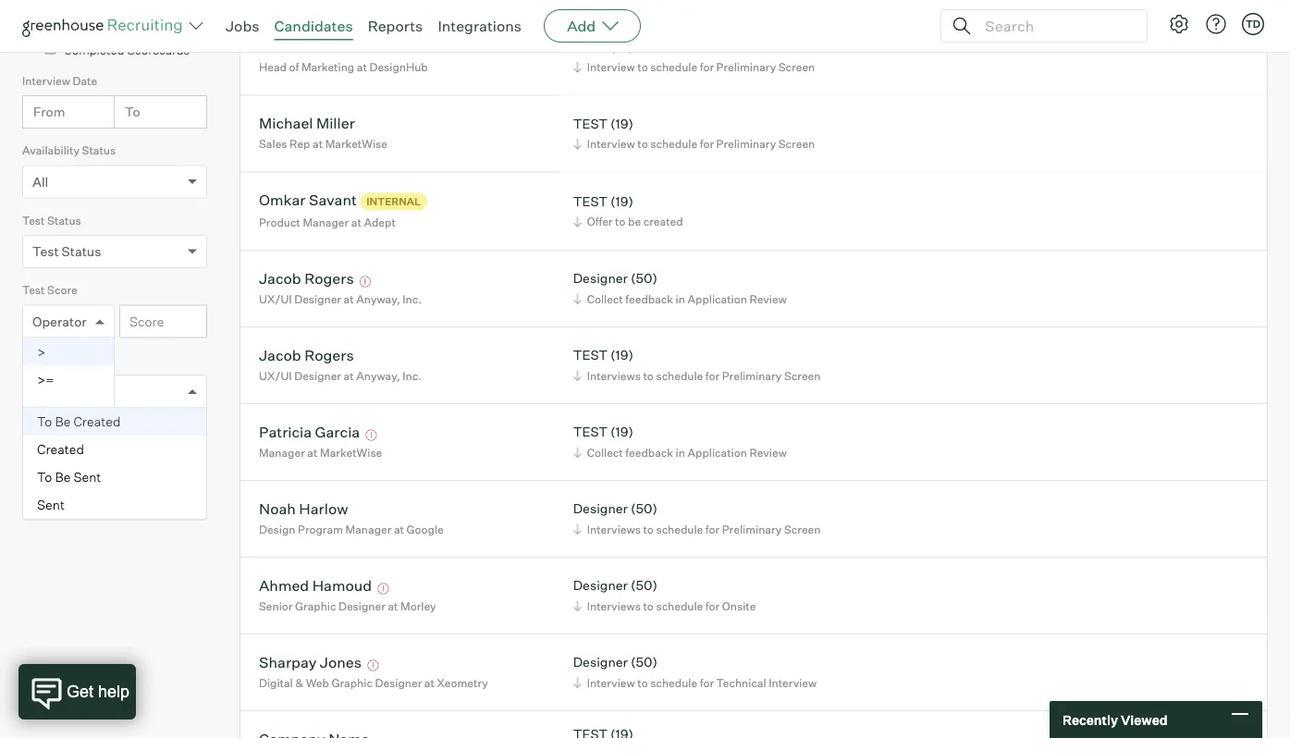 Task type: describe. For each thing, give the bounding box(es) containing it.
interview to schedule for preliminary screen link for linda miller
[[571, 58, 820, 76]]

to down the 'add' popup button
[[638, 60, 648, 74]]

be for created
[[55, 414, 71, 430]]

(50) for ahmed hamoud
[[631, 578, 658, 594]]

1 vertical spatial test
[[32, 244, 59, 260]]

patricia garcia
[[259, 423, 360, 441]]

interviews to schedule for onsite link
[[571, 597, 761, 615]]

to be created
[[37, 414, 121, 430]]

senior graphic designer at morley
[[259, 599, 436, 613]]

jones
[[320, 653, 362, 671]]

patricia garcia has been in application review for more than 5 days image
[[363, 430, 380, 441]]

linda miller link
[[259, 37, 340, 58]]

created option
[[23, 436, 206, 464]]

noah
[[259, 499, 296, 518]]

collect for patricia garcia
[[587, 446, 623, 460]]

internal
[[367, 195, 421, 208]]

= < <=
[[37, 399, 54, 471]]

digital
[[259, 676, 293, 690]]

onsite
[[723, 599, 756, 613]]

<= option
[[23, 449, 114, 477]]

manager inside noah harlow design program manager at google
[[346, 522, 392, 536]]

morley
[[401, 599, 436, 613]]

jobs
[[226, 17, 260, 35]]

(19) for collect feedback in application review
[[611, 424, 634, 440]]

sharpay
[[259, 653, 317, 671]]

test for interview to schedule for preliminary screen
[[573, 115, 608, 132]]

0 vertical spatial scorecards
[[64, 10, 127, 25]]

noah harlow design program manager at google
[[259, 499, 444, 536]]

0 vertical spatial graphic
[[295, 599, 336, 613]]

savant
[[309, 191, 357, 209]]

be
[[628, 215, 641, 228]]

inc. inside jacob rogers ux/ui designer at anyway, inc.
[[403, 369, 422, 383]]

linda
[[259, 37, 298, 56]]

anyway, inside jacob rogers ux/ui designer at anyway, inc.
[[356, 369, 400, 383]]

1 anyway, from the top
[[356, 292, 400, 306]]

screen for michael miller
[[779, 137, 815, 151]]

for for digital & web graphic designer at xeometry
[[700, 676, 714, 690]]

(19) for interviews to schedule for preliminary screen
[[611, 347, 634, 363]]

to for design program manager at google
[[644, 522, 654, 536]]

rogers for jacob rogers
[[305, 269, 354, 287]]

list box for all
[[23, 408, 206, 519]]

2 test (19) interview to schedule for preliminary screen from the top
[[573, 115, 815, 151]]

to for to be created
[[37, 414, 52, 430]]

sharpay jones
[[259, 653, 362, 671]]

offer to be created link
[[571, 213, 688, 230]]

>=
[[37, 372, 54, 388]]

recently
[[1063, 712, 1119, 728]]

1 test (19) interview to schedule for preliminary screen from the top
[[573, 39, 815, 74]]

jacob for jacob rogers
[[259, 269, 301, 287]]

interview to schedule for preliminary screen link for michael miller
[[571, 135, 820, 153]]

due
[[129, 10, 152, 25]]

ahmed
[[259, 576, 309, 595]]

michael miller link
[[259, 114, 355, 135]]

1 jacob rogers link from the top
[[259, 269, 354, 290]]

patricia
[[259, 423, 312, 441]]

garcia
[[315, 423, 360, 441]]

jacob for jacob rogers ux/ui designer at anyway, inc.
[[259, 346, 301, 364]]

test (19) collect feedback in application review
[[573, 424, 787, 460]]

at down 'jacob rogers' at the left of page
[[344, 292, 354, 306]]

td button
[[1243, 13, 1265, 35]]

at left xeometry at the bottom of the page
[[425, 676, 435, 690]]

2 jacob rogers link from the top
[[259, 346, 354, 367]]

interviews for noah harlow
[[587, 522, 641, 536]]

created
[[644, 215, 683, 228]]

availability status element
[[22, 142, 207, 212]]

created inside created option
[[37, 442, 84, 458]]

jacob rogers has been in application review for more than 5 days image
[[357, 276, 374, 287]]

interview date
[[22, 74, 97, 88]]

2 vertical spatial test
[[22, 283, 45, 297]]

rep
[[290, 137, 310, 151]]

to for to
[[125, 104, 140, 120]]

for for ux/ui designer at anyway, inc.
[[706, 369, 720, 383]]

review for patricia garcia
[[750, 446, 787, 460]]

td
[[1246, 18, 1261, 30]]

to for senior graphic designer at morley
[[644, 599, 654, 613]]

designhub
[[370, 60, 428, 74]]

xeometry
[[437, 676, 488, 690]]

jacob rogers
[[259, 269, 354, 287]]

1 vertical spatial manager
[[259, 446, 305, 460]]

to for sales rep at marketwise
[[638, 137, 648, 151]]

head
[[259, 60, 287, 74]]

at inside linda miller head of marketing at designhub
[[357, 60, 367, 74]]

ahmed hamoud link
[[259, 576, 372, 597]]

1 vertical spatial graphic
[[332, 676, 373, 690]]

&
[[296, 676, 304, 690]]

reset
[[50, 478, 84, 494]]

to be sent option
[[23, 464, 206, 492]]

operator
[[32, 313, 87, 330]]

Score number field
[[119, 305, 207, 338]]

integrations link
[[438, 17, 522, 35]]

filters
[[87, 478, 124, 494]]

Search text field
[[981, 12, 1131, 39]]

test for interviews to schedule for preliminary screen
[[573, 347, 608, 363]]

completed
[[64, 42, 125, 57]]

hamoud
[[312, 576, 372, 595]]

omkar savant link
[[259, 191, 357, 212]]

ux/ui inside jacob rogers ux/ui designer at anyway, inc.
[[259, 369, 292, 383]]

designer inside designer (50) interview to schedule for technical interview
[[573, 654, 628, 671]]

sales
[[259, 137, 287, 151]]

schedule for senior graphic designer at morley
[[656, 599, 704, 613]]

<
[[37, 427, 46, 443]]

rogers for jacob rogers ux/ui designer at anyway, inc.
[[305, 346, 354, 364]]

adept
[[364, 215, 396, 229]]

score
[[47, 283, 77, 297]]

preliminary for michael miller
[[717, 137, 776, 151]]

omkar
[[259, 191, 306, 209]]

web
[[306, 676, 329, 690]]

status for test status
[[47, 213, 81, 227]]

to for digital & web graphic designer at xeometry
[[638, 676, 648, 690]]

scorecards due
[[64, 10, 152, 25]]

candidates
[[274, 17, 353, 35]]

reports
[[368, 17, 423, 35]]

1 horizontal spatial sent
[[74, 469, 101, 486]]

test for collect feedback in application review
[[573, 424, 608, 440]]

greenhouse recruiting image
[[22, 15, 189, 37]]

interview to schedule for technical interview link
[[571, 674, 822, 692]]

<=
[[37, 455, 54, 471]]

feedback for patricia garcia
[[626, 446, 674, 460]]

at down patricia garcia link on the bottom left
[[308, 446, 318, 460]]

michael miller sales rep at marketwise
[[259, 114, 388, 151]]

2 vertical spatial status
[[62, 244, 101, 260]]

designer (50) interviews to schedule for onsite
[[573, 578, 756, 613]]

marketwise inside michael miller sales rep at marketwise
[[325, 137, 388, 151]]

feedback for jacob rogers
[[626, 292, 674, 306]]

>= option
[[23, 366, 114, 394]]

(50) for sharpay jones
[[631, 654, 658, 671]]

td button
[[1239, 9, 1269, 39]]

designer inside designer (50) interviews to schedule for onsite
[[573, 578, 628, 594]]

program
[[298, 522, 343, 536]]

designer (50) interviews to schedule for preliminary screen
[[573, 501, 821, 536]]

product
[[259, 215, 301, 229]]

1 vertical spatial marketwise
[[320, 446, 382, 460]]

technical
[[717, 676, 767, 690]]

>
[[37, 344, 46, 360]]

collect for jacob rogers
[[587, 292, 623, 306]]

completed scorecards
[[64, 42, 190, 57]]

all inside 'offer' element
[[32, 383, 48, 399]]

at left adept
[[351, 215, 362, 229]]

digital & web graphic designer at xeometry
[[259, 676, 488, 690]]

availability
[[22, 144, 80, 157]]

sent option
[[23, 492, 206, 519]]

> option
[[23, 338, 114, 366]]



Task type: vqa. For each thing, say whether or not it's contained in the screenshot.


Task type: locate. For each thing, give the bounding box(es) containing it.
manager at marketwise
[[259, 446, 382, 460]]

date
[[73, 74, 97, 88]]

1 vertical spatial interviews to schedule for preliminary screen link
[[571, 521, 826, 538]]

interviews to schedule for preliminary screen link up designer (50) interviews to schedule for onsite
[[571, 521, 826, 538]]

to be sent
[[37, 469, 101, 486]]

preliminary inside 'test (19) interviews to schedule for preliminary screen'
[[723, 369, 782, 383]]

noah harlow link
[[259, 499, 348, 521]]

1 vertical spatial review
[[750, 446, 787, 460]]

add button
[[544, 9, 641, 43]]

miller for linda miller
[[301, 37, 340, 56]]

2 inc. from the top
[[403, 369, 422, 383]]

for for design program manager at google
[[706, 522, 720, 536]]

1 vertical spatial all
[[32, 383, 48, 399]]

offer up ">="
[[22, 353, 48, 367]]

for for senior graphic designer at morley
[[706, 599, 720, 613]]

0 vertical spatial all
[[32, 174, 48, 190]]

at right marketing
[[357, 60, 367, 74]]

test
[[573, 39, 608, 55], [573, 115, 608, 132], [573, 193, 608, 209], [573, 347, 608, 363], [573, 424, 608, 440]]

to up 'test (19) offer to be created'
[[638, 137, 648, 151]]

ux/ui up patricia
[[259, 369, 292, 383]]

1 interviews from the top
[[587, 369, 641, 383]]

all inside "availability status" element
[[32, 174, 48, 190]]

1 in from the top
[[676, 292, 686, 306]]

interviews to schedule for preliminary screen link up test (19) collect feedback in application review
[[571, 367, 826, 385]]

2 interviews to schedule for preliminary screen link from the top
[[571, 521, 826, 538]]

collect
[[587, 292, 623, 306], [587, 446, 623, 460]]

interviews
[[587, 369, 641, 383], [587, 522, 641, 536], [587, 599, 641, 613]]

2 interviews from the top
[[587, 522, 641, 536]]

0 vertical spatial collect feedback in application review link
[[571, 290, 792, 308]]

collect inside designer (50) collect feedback in application review
[[587, 292, 623, 306]]

manager down patricia
[[259, 446, 305, 460]]

1 vertical spatial test status
[[32, 244, 101, 260]]

1 vertical spatial interview to schedule for preliminary screen link
[[571, 135, 820, 153]]

anyway, up patricia garcia has been in application review for more than 5 days image on the left of the page
[[356, 369, 400, 383]]

collect feedback in application review link up designer (50) interviews to schedule for preliminary screen
[[571, 444, 792, 461]]

feedback down created
[[626, 292, 674, 306]]

in inside designer (50) collect feedback in application review
[[676, 292, 686, 306]]

jacob
[[259, 269, 301, 287], [259, 346, 301, 364]]

1 inc. from the top
[[403, 292, 422, 306]]

ahmed hamoud has been in onsite for more than 21 days image
[[375, 584, 392, 595]]

to left be at the left top of the page
[[615, 215, 626, 228]]

screen inside designer (50) interviews to schedule for preliminary screen
[[785, 522, 821, 536]]

viewed
[[1121, 712, 1168, 728]]

sharpay jones has been in technical interview for more than 14 days image
[[365, 660, 382, 671]]

at left google
[[394, 522, 404, 536]]

jacob rogers link up ux/ui designer at anyway, inc.
[[259, 269, 354, 290]]

1 application from the top
[[688, 292, 748, 306]]

0 vertical spatial to
[[125, 104, 140, 120]]

1 vertical spatial in
[[676, 446, 686, 460]]

screen
[[779, 60, 815, 74], [779, 137, 815, 151], [785, 369, 821, 383], [785, 522, 821, 536]]

miller for michael miller
[[316, 114, 355, 132]]

marketwise down garcia
[[320, 446, 382, 460]]

scorecards up completed
[[64, 10, 127, 25]]

integrations
[[438, 17, 522, 35]]

rogers down ux/ui designer at anyway, inc.
[[305, 346, 354, 364]]

status down "availability status" element
[[47, 213, 81, 227]]

designer inside jacob rogers ux/ui designer at anyway, inc.
[[294, 369, 341, 383]]

preliminary for noah harlow
[[723, 522, 782, 536]]

in up 'test (19) interviews to schedule for preliminary screen'
[[676, 292, 686, 306]]

list box containing to be created
[[23, 408, 206, 519]]

to up designer (50) interview to schedule for technical interview
[[644, 599, 654, 613]]

schedule inside designer (50) interviews to schedule for onsite
[[656, 599, 704, 613]]

schedule for digital & web graphic designer at xeometry
[[651, 676, 698, 690]]

designer inside designer (50) interviews to schedule for preliminary screen
[[573, 501, 628, 517]]

1 horizontal spatial offer
[[587, 215, 613, 228]]

designer inside designer (50) collect feedback in application review
[[573, 270, 628, 287]]

0 vertical spatial be
[[55, 414, 71, 430]]

0 horizontal spatial offer
[[22, 353, 48, 367]]

0 vertical spatial review
[[750, 292, 787, 306]]

test status up score
[[32, 244, 101, 260]]

in inside test (19) collect feedback in application review
[[676, 446, 686, 460]]

of
[[289, 60, 299, 74]]

1 list box from the top
[[23, 338, 114, 477]]

at right rep
[[313, 137, 323, 151]]

0 vertical spatial interviews to schedule for preliminary screen link
[[571, 367, 826, 385]]

rogers up ux/ui designer at anyway, inc.
[[305, 269, 354, 287]]

test (19) interviews to schedule for preliminary screen
[[573, 347, 821, 383]]

0 vertical spatial ux/ui
[[259, 292, 292, 306]]

reports link
[[368, 17, 423, 35]]

1 jacob from the top
[[259, 269, 301, 287]]

2 interview to schedule for preliminary screen link from the top
[[571, 135, 820, 153]]

1 vertical spatial collect
[[587, 446, 623, 460]]

(50) up the interview to schedule for technical interview link
[[631, 654, 658, 671]]

0 vertical spatial anyway,
[[356, 292, 400, 306]]

(50) for jacob rogers
[[631, 270, 658, 287]]

manager right the program
[[346, 522, 392, 536]]

2 jacob from the top
[[259, 346, 301, 364]]

to inside designer (50) interviews to schedule for preliminary screen
[[644, 522, 654, 536]]

1 (19) from the top
[[611, 39, 634, 55]]

0 vertical spatial test
[[22, 213, 45, 227]]

designer
[[573, 270, 628, 287], [294, 292, 341, 306], [294, 369, 341, 383], [573, 501, 628, 517], [573, 578, 628, 594], [339, 599, 386, 613], [573, 654, 628, 671], [375, 676, 422, 690]]

schedule inside designer (50) interview to schedule for technical interview
[[651, 676, 698, 690]]

review inside designer (50) collect feedback in application review
[[750, 292, 787, 306]]

0 horizontal spatial scorecards
[[64, 10, 127, 25]]

schedule for ux/ui designer at anyway, inc.
[[656, 369, 704, 383]]

at inside jacob rogers ux/ui designer at anyway, inc.
[[344, 369, 354, 383]]

1 vertical spatial application
[[688, 446, 748, 460]]

miller inside linda miller head of marketing at designhub
[[301, 37, 340, 56]]

4 (50) from the top
[[631, 654, 658, 671]]

test score
[[22, 283, 77, 297]]

review
[[750, 292, 787, 306], [750, 446, 787, 460]]

omkar savant
[[259, 191, 357, 209]]

test status down 'availability'
[[22, 213, 81, 227]]

2 feedback from the top
[[626, 446, 674, 460]]

jacob rogers link down ux/ui designer at anyway, inc.
[[259, 346, 354, 367]]

marketwise down michael miller link
[[325, 137, 388, 151]]

to up designer (50) interviews to schedule for onsite
[[644, 522, 654, 536]]

to be created option
[[23, 408, 206, 436]]

2 vertical spatial interviews
[[587, 599, 641, 613]]

be
[[55, 414, 71, 430], [55, 469, 71, 486]]

schedule for design program manager at google
[[656, 522, 704, 536]]

graphic down jones
[[332, 676, 373, 690]]

designer (50) collect feedback in application review
[[573, 270, 787, 306]]

application up 'test (19) interviews to schedule for preliminary screen'
[[688, 292, 748, 306]]

collect feedback in application review link for jacob rogers
[[571, 290, 792, 308]]

application for patricia garcia
[[688, 446, 748, 460]]

(50) down test (19) collect feedback in application review
[[631, 501, 658, 517]]

(19) for offer to be created
[[611, 193, 634, 209]]

1 vertical spatial status
[[47, 213, 81, 227]]

at down ahmed hamoud has been in onsite for more than 21 days image
[[388, 599, 398, 613]]

interviews inside designer (50) interviews to schedule for preliminary screen
[[587, 522, 641, 536]]

0 vertical spatial marketwise
[[325, 137, 388, 151]]

review for jacob rogers
[[750, 292, 787, 306]]

for
[[700, 60, 714, 74], [700, 137, 714, 151], [706, 369, 720, 383], [706, 522, 720, 536], [706, 599, 720, 613], [700, 676, 714, 690]]

1 vertical spatial miller
[[316, 114, 355, 132]]

application for jacob rogers
[[688, 292, 748, 306]]

application inside designer (50) collect feedback in application review
[[688, 292, 748, 306]]

screen inside 'test (19) interviews to schedule for preliminary screen'
[[785, 369, 821, 383]]

at inside noah harlow design program manager at google
[[394, 522, 404, 536]]

jacob down product
[[259, 269, 301, 287]]

(19) inside 'test (19) interviews to schedule for preliminary screen'
[[611, 347, 634, 363]]

2 (19) from the top
[[611, 115, 634, 132]]

to for to be sent
[[37, 469, 52, 486]]

created inside to be created option
[[74, 414, 121, 430]]

to down interviews to schedule for onsite link
[[638, 676, 648, 690]]

2 (50) from the top
[[631, 501, 658, 517]]

scorecards
[[64, 10, 127, 25], [127, 42, 190, 57]]

2 vertical spatial manager
[[346, 522, 392, 536]]

2 application from the top
[[688, 446, 748, 460]]

1 feedback from the top
[[626, 292, 674, 306]]

0 vertical spatial collect
[[587, 292, 623, 306]]

screen for jacob rogers
[[785, 369, 821, 383]]

2 rogers from the top
[[305, 346, 354, 364]]

0 vertical spatial status
[[82, 144, 116, 157]]

0 vertical spatial test status
[[22, 213, 81, 227]]

2 vertical spatial to
[[37, 469, 52, 486]]

3 (19) from the top
[[611, 193, 634, 209]]

(50) down be at the left top of the page
[[631, 270, 658, 287]]

preliminary for jacob rogers
[[723, 369, 782, 383]]

1 vertical spatial be
[[55, 469, 71, 486]]

jacob inside jacob rogers ux/ui designer at anyway, inc.
[[259, 346, 301, 364]]

2 review from the top
[[750, 446, 787, 460]]

1 (50) from the top
[[631, 270, 658, 287]]

(19) inside 'test (19) offer to be created'
[[611, 193, 634, 209]]

0 vertical spatial test (19) interview to schedule for preliminary screen
[[573, 39, 815, 74]]

at inside michael miller sales rep at marketwise
[[313, 137, 323, 151]]

review inside test (19) collect feedback in application review
[[750, 446, 787, 460]]

feedback up designer (50) interviews to schedule for preliminary screen
[[626, 446, 674, 460]]

(50) inside designer (50) interview to schedule for technical interview
[[631, 654, 658, 671]]

be up education
[[55, 414, 71, 430]]

1 rogers from the top
[[305, 269, 354, 287]]

0 vertical spatial rogers
[[305, 269, 354, 287]]

1 collect from the top
[[587, 292, 623, 306]]

senior
[[259, 599, 293, 613]]

3 (50) from the top
[[631, 578, 658, 594]]

1 vertical spatial to
[[37, 414, 52, 430]]

2 all from the top
[[32, 383, 48, 399]]

patricia garcia link
[[259, 423, 360, 444]]

for inside designer (50) interview to schedule for technical interview
[[700, 676, 714, 690]]

0 vertical spatial created
[[74, 414, 121, 430]]

offer
[[587, 215, 613, 228], [22, 353, 48, 367]]

schedule for sales rep at marketwise
[[651, 137, 698, 151]]

5 test from the top
[[573, 424, 608, 440]]

feedback inside designer (50) collect feedback in application review
[[626, 292, 674, 306]]

jacob up patricia
[[259, 346, 301, 364]]

4 (19) from the top
[[611, 347, 634, 363]]

0 vertical spatial manager
[[303, 215, 349, 229]]

miller inside michael miller sales rep at marketwise
[[316, 114, 355, 132]]

interviews to schedule for preliminary screen link for rogers
[[571, 367, 826, 385]]

1 vertical spatial inc.
[[403, 369, 422, 383]]

= option
[[23, 394, 114, 422]]

google
[[407, 522, 444, 536]]

0 vertical spatial miller
[[301, 37, 340, 56]]

2 collect from the top
[[587, 446, 623, 460]]

manager down savant
[[303, 215, 349, 229]]

at up garcia
[[344, 369, 354, 383]]

(19)
[[611, 39, 634, 55], [611, 115, 634, 132], [611, 193, 634, 209], [611, 347, 634, 363], [611, 424, 634, 440]]

1 interview to schedule for preliminary screen link from the top
[[571, 58, 820, 76]]

1 vertical spatial anyway,
[[356, 369, 400, 383]]

0 vertical spatial feedback
[[626, 292, 674, 306]]

test inside 'test (19) interviews to schedule for preliminary screen'
[[573, 347, 608, 363]]

1 review from the top
[[750, 292, 787, 306]]

(50) inside designer (50) collect feedback in application review
[[631, 270, 658, 287]]

application inside test (19) collect feedback in application review
[[688, 446, 748, 460]]

graphic down ahmed hamoud link
[[295, 599, 336, 613]]

to for ux/ui designer at anyway, inc.
[[644, 369, 654, 383]]

test status element
[[22, 212, 207, 281]]

candidates link
[[274, 17, 353, 35]]

(19) for interview to schedule for preliminary screen
[[611, 115, 634, 132]]

add
[[567, 17, 596, 35]]

1 vertical spatial test (19) interview to schedule for preliminary screen
[[573, 115, 815, 151]]

reset filters
[[50, 478, 124, 494]]

0 vertical spatial jacob
[[259, 269, 301, 287]]

reset filters button
[[22, 469, 133, 504]]

in for patricia garcia
[[676, 446, 686, 460]]

availability status
[[22, 144, 116, 157]]

1 be from the top
[[55, 414, 71, 430]]

for for sales rep at marketwise
[[700, 137, 714, 151]]

for inside designer (50) interviews to schedule for onsite
[[706, 599, 720, 613]]

1 vertical spatial rogers
[[305, 346, 354, 364]]

1 vertical spatial scorecards
[[127, 42, 190, 57]]

sent
[[74, 469, 101, 486], [37, 497, 65, 513]]

screen for noah harlow
[[785, 522, 821, 536]]

0 vertical spatial inc.
[[403, 292, 422, 306]]

in for jacob rogers
[[676, 292, 686, 306]]

sharpay jones link
[[259, 653, 362, 674]]

ux/ui down 'jacob rogers' at the left of page
[[259, 292, 292, 306]]

miller down candidates
[[301, 37, 340, 56]]

ux/ui designer at anyway, inc.
[[259, 292, 422, 306]]

(50) inside designer (50) interviews to schedule for onsite
[[631, 578, 658, 594]]

2 anyway, from the top
[[356, 369, 400, 383]]

status up score
[[62, 244, 101, 260]]

> >=
[[37, 344, 54, 388]]

ahmed hamoud
[[259, 576, 372, 595]]

1 vertical spatial feedback
[[626, 446, 674, 460]]

jobs link
[[226, 17, 260, 35]]

0 vertical spatial in
[[676, 292, 686, 306]]

1 interviews to schedule for preliminary screen link from the top
[[571, 367, 826, 385]]

jacob rogers ux/ui designer at anyway, inc.
[[259, 346, 422, 383]]

anyway,
[[356, 292, 400, 306], [356, 369, 400, 383]]

education
[[22, 432, 86, 449]]

3 interviews from the top
[[587, 599, 641, 613]]

test inside test (19) collect feedback in application review
[[573, 424, 608, 440]]

for inside 'test (19) interviews to schedule for preliminary screen'
[[706, 369, 720, 383]]

schedule inside 'test (19) interviews to schedule for preliminary screen'
[[656, 369, 704, 383]]

test
[[22, 213, 45, 227], [32, 244, 59, 260], [22, 283, 45, 297]]

1 vertical spatial jacob
[[259, 346, 301, 364]]

2 test from the top
[[573, 115, 608, 132]]

1 vertical spatial sent
[[37, 497, 65, 513]]

for inside designer (50) interviews to schedule for preliminary screen
[[706, 522, 720, 536]]

list box inside 'offer' element
[[23, 408, 206, 519]]

1 horizontal spatial scorecards
[[127, 42, 190, 57]]

< option
[[23, 422, 114, 449]]

interviews inside 'test (19) interviews to schedule for preliminary screen'
[[587, 369, 641, 383]]

marketing
[[302, 60, 355, 74]]

offer inside 'test (19) offer to be created'
[[587, 215, 613, 228]]

4 test from the top
[[573, 347, 608, 363]]

be for sent
[[55, 469, 71, 486]]

design
[[259, 522, 296, 536]]

0 vertical spatial sent
[[74, 469, 101, 486]]

feedback inside test (19) collect feedback in application review
[[626, 446, 674, 460]]

1 all from the top
[[32, 174, 48, 190]]

status
[[82, 144, 116, 157], [47, 213, 81, 227], [62, 244, 101, 260]]

(19) inside test (19) collect feedback in application review
[[611, 424, 634, 440]]

collect feedback in application review link up 'test (19) interviews to schedule for preliminary screen'
[[571, 290, 792, 308]]

5 (19) from the top
[[611, 424, 634, 440]]

be right <=
[[55, 469, 71, 486]]

0 vertical spatial interview to schedule for preliminary screen link
[[571, 58, 820, 76]]

2 collect feedback in application review link from the top
[[571, 444, 792, 461]]

interviews inside designer (50) interviews to schedule for onsite
[[587, 599, 641, 613]]

status right 'availability'
[[82, 144, 116, 157]]

rogers
[[305, 269, 354, 287], [305, 346, 354, 364]]

3 test from the top
[[573, 193, 608, 209]]

0 vertical spatial jacob rogers link
[[259, 269, 354, 290]]

to inside 'test (19) offer to be created'
[[615, 215, 626, 228]]

2 be from the top
[[55, 469, 71, 486]]

application up designer (50) interviews to schedule for preliminary screen
[[688, 446, 748, 460]]

collect inside test (19) collect feedback in application review
[[587, 446, 623, 460]]

1 vertical spatial created
[[37, 442, 84, 458]]

0 vertical spatial interviews
[[587, 369, 641, 383]]

miller right michael
[[316, 114, 355, 132]]

2 in from the top
[[676, 446, 686, 460]]

=
[[37, 399, 46, 416]]

to inside designer (50) interview to schedule for technical interview
[[638, 676, 648, 690]]

1 ux/ui from the top
[[259, 292, 292, 306]]

all
[[32, 174, 48, 190], [32, 383, 48, 399]]

preliminary inside designer (50) interviews to schedule for preliminary screen
[[723, 522, 782, 536]]

to inside 'test (19) interviews to schedule for preliminary screen'
[[644, 369, 654, 383]]

Scorecards Due checkbox
[[44, 10, 56, 22]]

1 test from the top
[[573, 39, 608, 55]]

1 vertical spatial jacob rogers link
[[259, 346, 354, 367]]

list box containing >
[[23, 338, 114, 477]]

offer element
[[22, 351, 207, 520]]

test (19) offer to be created
[[573, 193, 683, 228]]

0 vertical spatial application
[[688, 292, 748, 306]]

1 collect feedback in application review link from the top
[[571, 290, 792, 308]]

feedback
[[626, 292, 674, 306], [626, 446, 674, 460]]

collect feedback in application review link for patricia garcia
[[571, 444, 792, 461]]

product manager at adept
[[259, 215, 396, 229]]

graphic
[[295, 599, 336, 613], [332, 676, 373, 690]]

offer left be at the left top of the page
[[587, 215, 613, 228]]

michael
[[259, 114, 313, 132]]

to up test (19) collect feedback in application review
[[644, 369, 654, 383]]

scorecards down due
[[127, 42, 190, 57]]

None field
[[23, 306, 42, 337], [23, 376, 42, 407], [23, 306, 42, 337], [23, 376, 42, 407]]

(50) inside designer (50) interviews to schedule for preliminary screen
[[631, 501, 658, 517]]

status for all
[[82, 144, 116, 157]]

to inside designer (50) interviews to schedule for onsite
[[644, 599, 654, 613]]

recently viewed
[[1063, 712, 1168, 728]]

configure image
[[1169, 13, 1191, 35]]

ux/ui
[[259, 292, 292, 306], [259, 369, 292, 383]]

linda miller head of marketing at designhub
[[259, 37, 428, 74]]

to for product manager at adept
[[615, 215, 626, 228]]

harlow
[[299, 499, 348, 518]]

from
[[33, 104, 65, 120]]

list box
[[23, 338, 114, 477], [23, 408, 206, 519]]

(50) up interviews to schedule for onsite link
[[631, 578, 658, 594]]

1 vertical spatial collect feedback in application review link
[[571, 444, 792, 461]]

0 vertical spatial offer
[[587, 215, 613, 228]]

interviews for jacob rogers
[[587, 369, 641, 383]]

interviews to schedule for preliminary screen link for harlow
[[571, 521, 826, 538]]

schedule inside designer (50) interviews to schedule for preliminary screen
[[656, 522, 704, 536]]

1 vertical spatial interviews
[[587, 522, 641, 536]]

anyway, down the jacob rogers has been in application review for more than 5 days image
[[356, 292, 400, 306]]

in up designer (50) interviews to schedule for preliminary screen
[[676, 446, 686, 460]]

list box for operator
[[23, 338, 114, 477]]

rogers inside jacob rogers ux/ui designer at anyway, inc.
[[305, 346, 354, 364]]

1 vertical spatial ux/ui
[[259, 369, 292, 383]]

interviews to schedule for preliminary screen link
[[571, 367, 826, 385], [571, 521, 826, 538]]

jacob rogers link
[[259, 269, 354, 290], [259, 346, 354, 367]]

2 list box from the top
[[23, 408, 206, 519]]

test for offer to be created
[[573, 193, 608, 209]]

1 vertical spatial offer
[[22, 353, 48, 367]]

inc.
[[403, 292, 422, 306], [403, 369, 422, 383]]

2 ux/ui from the top
[[259, 369, 292, 383]]

miller
[[301, 37, 340, 56], [316, 114, 355, 132]]

0 horizontal spatial sent
[[37, 497, 65, 513]]

test inside 'test (19) offer to be created'
[[573, 193, 608, 209]]

Completed Scorecards checkbox
[[44, 42, 56, 54]]



